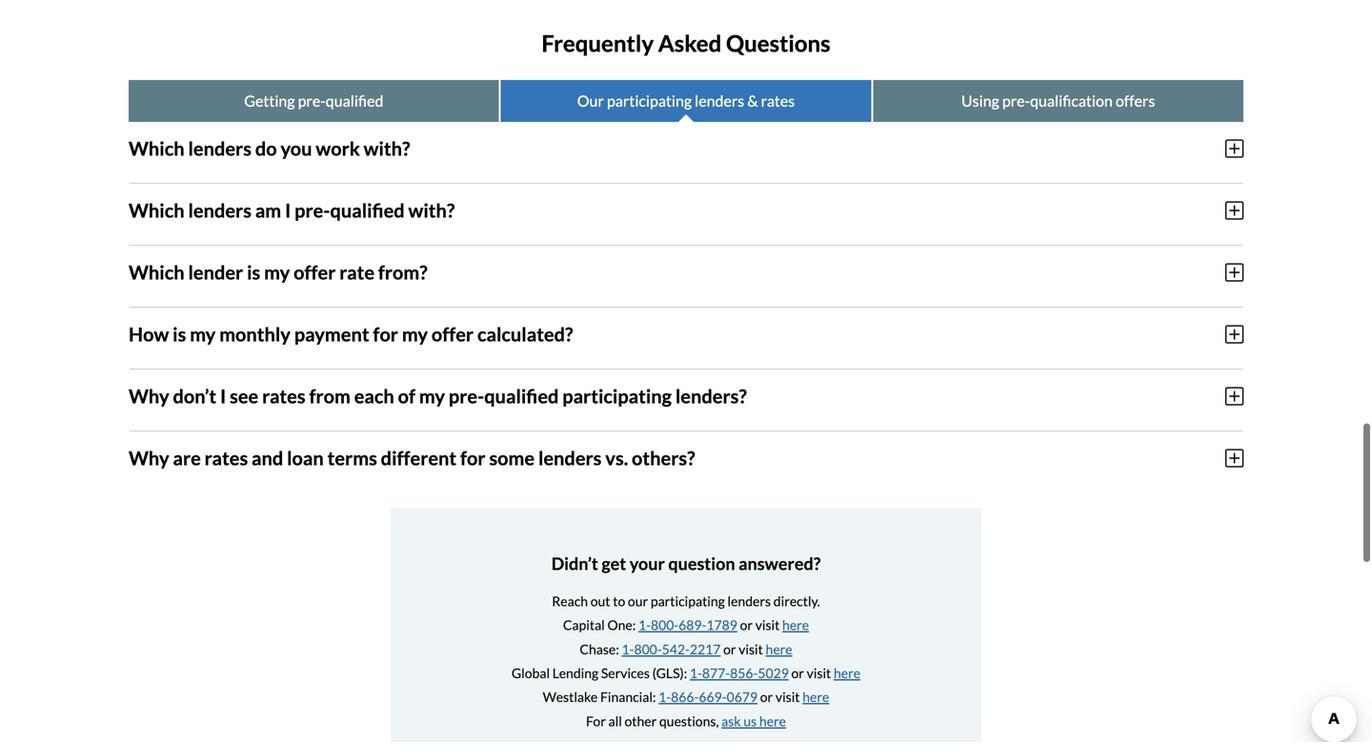 Task type: locate. For each thing, give the bounding box(es) containing it.
plus square image for which lender is my offer rate from?
[[1226, 262, 1244, 283]]

how is my monthly payment for my offer calculated? button
[[129, 308, 1244, 361]]

participating
[[607, 91, 692, 110], [563, 385, 672, 408], [651, 593, 725, 610]]

answered?
[[739, 553, 821, 574]]

2 which from the top
[[129, 199, 185, 222]]

i
[[285, 199, 291, 222], [220, 385, 226, 408]]

you
[[281, 137, 312, 160]]

1 vertical spatial why
[[129, 447, 169, 470]]

1 vertical spatial participating
[[563, 385, 672, 408]]

1 horizontal spatial offer
[[432, 323, 474, 346]]

and
[[252, 447, 283, 470]]

here link right the 5029
[[834, 665, 861, 682]]

which lenders do you work with? button
[[129, 122, 1244, 175]]

rates
[[761, 91, 795, 110], [262, 385, 306, 408], [205, 447, 248, 470]]

payment
[[294, 323, 369, 346]]

0 vertical spatial offer
[[294, 261, 336, 284]]

qualified up work
[[326, 91, 384, 110]]

rates inside our participating lenders & rates button
[[761, 91, 795, 110]]

2 why from the top
[[129, 447, 169, 470]]

using pre-qualification offers button
[[874, 80, 1244, 122]]

plus square image inside which lenders am i pre-qualified with? button
[[1226, 200, 1244, 221]]

1 vertical spatial i
[[220, 385, 226, 408]]

plus square image inside which lenders do you work with? button
[[1226, 138, 1244, 159]]

here right the 5029
[[834, 665, 861, 682]]

1 horizontal spatial rates
[[262, 385, 306, 408]]

(gls):
[[653, 665, 688, 682]]

our participating lenders & rates
[[577, 91, 795, 110]]

are
[[173, 447, 201, 470]]

for
[[373, 323, 398, 346], [460, 447, 486, 470]]

0 horizontal spatial i
[[220, 385, 226, 408]]

1 why from the top
[[129, 385, 169, 408]]

2 horizontal spatial rates
[[761, 91, 795, 110]]

1 vertical spatial which
[[129, 199, 185, 222]]

didn't get your question answered?
[[552, 553, 821, 574]]

2 plus square image from the top
[[1226, 386, 1244, 407]]

rates inside why don't i see rates from each of my pre-qualified participating lenders? button
[[262, 385, 306, 408]]

1 vertical spatial plus square image
[[1226, 386, 1244, 407]]

1- right one:
[[639, 617, 651, 634]]

which
[[129, 137, 185, 160], [129, 199, 185, 222], [129, 261, 185, 284]]

0 vertical spatial for
[[373, 323, 398, 346]]

plus square image inside which lender is my offer rate from? button
[[1226, 262, 1244, 283]]

qualified down calculated?
[[485, 385, 559, 408]]

or right the 5029
[[792, 665, 805, 682]]

plus square image inside how is my monthly payment for my offer calculated? button
[[1226, 324, 1244, 345]]

rates for see
[[262, 385, 306, 408]]

1 vertical spatial for
[[460, 447, 486, 470]]

i right "am"
[[285, 199, 291, 222]]

1 plus square image from the top
[[1226, 262, 1244, 283]]

why inside button
[[129, 447, 169, 470]]

1 vertical spatial qualified
[[330, 199, 405, 222]]

0 horizontal spatial for
[[373, 323, 398, 346]]

here link right 0679
[[803, 689, 830, 706]]

0 vertical spatial participating
[[607, 91, 692, 110]]

pre- right "am"
[[295, 199, 330, 222]]

frequently asked questions
[[542, 30, 831, 57]]

getting pre-qualified button
[[129, 80, 499, 122]]

offer up why don't i see rates from each of my pre-qualified participating lenders?
[[432, 323, 474, 346]]

pre- right using
[[1003, 91, 1031, 110]]

here link up the 5029
[[766, 641, 793, 658]]

lenders up 1789
[[728, 593, 771, 610]]

qualified up "rate"
[[330, 199, 405, 222]]

0 vertical spatial i
[[285, 199, 291, 222]]

my
[[264, 261, 290, 284], [190, 323, 216, 346], [402, 323, 428, 346], [419, 385, 445, 408]]

participating inside why don't i see rates from each of my pre-qualified participating lenders? button
[[563, 385, 672, 408]]

to
[[613, 593, 626, 610]]

how is my monthly payment for my offer calculated?
[[129, 323, 573, 346]]

plus square image
[[1226, 138, 1244, 159], [1226, 200, 1244, 221], [1226, 324, 1244, 345], [1226, 448, 1244, 469]]

0 vertical spatial plus square image
[[1226, 262, 1244, 283]]

get
[[602, 553, 627, 574]]

or
[[740, 617, 753, 634], [724, 641, 736, 658], [792, 665, 805, 682], [761, 689, 773, 706]]

2217
[[690, 641, 721, 658]]

with? up from?
[[409, 199, 455, 222]]

plus square image
[[1226, 262, 1244, 283], [1226, 386, 1244, 407]]

here link
[[783, 617, 810, 634], [766, 641, 793, 658], [834, 665, 861, 682], [803, 689, 830, 706]]

pre- right getting
[[298, 91, 326, 110]]

0 vertical spatial rates
[[761, 91, 795, 110]]

which for which lender is my offer rate from?
[[129, 261, 185, 284]]

asked
[[659, 30, 722, 57]]

rates right see
[[262, 385, 306, 408]]

1-
[[639, 617, 651, 634], [622, 641, 634, 658], [690, 665, 703, 682], [659, 689, 671, 706]]

my up of
[[402, 323, 428, 346]]

plus square image for my
[[1226, 324, 1244, 345]]

my right the "lender"
[[264, 261, 290, 284]]

which for which lenders am i pre-qualified with?
[[129, 199, 185, 222]]

1-800-689-1789 link
[[639, 617, 738, 634]]

0 vertical spatial 800-
[[651, 617, 679, 634]]

2 vertical spatial participating
[[651, 593, 725, 610]]

why inside button
[[129, 385, 169, 408]]

lenders
[[695, 91, 745, 110], [188, 137, 252, 160], [188, 199, 252, 222], [539, 447, 602, 470], [728, 593, 771, 610]]

0 vertical spatial qualified
[[326, 91, 384, 110]]

800- up 1-800-542-2217 link
[[651, 617, 679, 634]]

is
[[247, 261, 260, 284], [173, 323, 186, 346]]

why left are
[[129, 447, 169, 470]]

0679
[[727, 689, 758, 706]]

i left see
[[220, 385, 226, 408]]

is right the "lender"
[[247, 261, 260, 284]]

question
[[669, 553, 736, 574]]

1 plus square image from the top
[[1226, 138, 1244, 159]]

participating right our
[[607, 91, 692, 110]]

why left the don't
[[129, 385, 169, 408]]

qualification
[[1031, 91, 1113, 110]]

each
[[354, 385, 394, 408]]

0 horizontal spatial is
[[173, 323, 186, 346]]

visit up 856-
[[739, 641, 763, 658]]

qualified
[[326, 91, 384, 110], [330, 199, 405, 222], [485, 385, 559, 408]]

ask us here link
[[722, 713, 786, 730]]

all
[[609, 713, 622, 730]]

some
[[489, 447, 535, 470]]

why are rates and loan terms different for some lenders vs. others? button
[[129, 432, 1244, 485]]

here
[[783, 617, 810, 634], [766, 641, 793, 658], [834, 665, 861, 682], [803, 689, 830, 706], [760, 713, 786, 730]]

for
[[586, 713, 606, 730]]

offer
[[294, 261, 336, 284], [432, 323, 474, 346]]

plus square image inside why don't i see rates from each of my pre-qualified participating lenders? button
[[1226, 386, 1244, 407]]

plus square image inside why are rates and loan terms different for some lenders vs. others? button
[[1226, 448, 1244, 469]]

0 vertical spatial which
[[129, 137, 185, 160]]

for inside why are rates and loan terms different for some lenders vs. others? button
[[460, 447, 486, 470]]

my left monthly
[[190, 323, 216, 346]]

3 plus square image from the top
[[1226, 324, 1244, 345]]

lenders left the &
[[695, 91, 745, 110]]

1 vertical spatial rates
[[262, 385, 306, 408]]

why for why are rates and loan terms different for some lenders vs. others?
[[129, 447, 169, 470]]

with? right work
[[364, 137, 410, 160]]

1 horizontal spatial for
[[460, 447, 486, 470]]

2 vertical spatial rates
[[205, 447, 248, 470]]

800- up (gls):
[[634, 641, 662, 658]]

2 plus square image from the top
[[1226, 200, 1244, 221]]

1 horizontal spatial i
[[285, 199, 291, 222]]

reach out to our participating lenders directly. capital one: 1-800-689-1789 or visit here chase: 1-800-542-2217 or visit here global lending services (gls): 1-877-856-5029 or visit here westlake financial: 1-866-669-0679 or visit here for all other questions, ask us here
[[512, 593, 861, 730]]

services
[[601, 665, 650, 682]]

0 horizontal spatial rates
[[205, 447, 248, 470]]

800-
[[651, 617, 679, 634], [634, 641, 662, 658]]

why for why don't i see rates from each of my pre-qualified participating lenders?
[[129, 385, 169, 408]]

participating up vs.
[[563, 385, 672, 408]]

1-800-542-2217 link
[[622, 641, 721, 658]]

participating up 1-800-689-1789 link
[[651, 593, 725, 610]]

why
[[129, 385, 169, 408], [129, 447, 169, 470]]

is right how
[[173, 323, 186, 346]]

1 vertical spatial offer
[[432, 323, 474, 346]]

2 vertical spatial which
[[129, 261, 185, 284]]

plus square image for with?
[[1226, 200, 1244, 221]]

capital
[[563, 617, 605, 634]]

questions
[[726, 30, 831, 57]]

here link down the directly. at bottom
[[783, 617, 810, 634]]

offers
[[1116, 91, 1156, 110]]

rates right are
[[205, 447, 248, 470]]

4 plus square image from the top
[[1226, 448, 1244, 469]]

rates right the &
[[761, 91, 795, 110]]

for left some
[[460, 447, 486, 470]]

calculated?
[[478, 323, 573, 346]]

3 which from the top
[[129, 261, 185, 284]]

for right payment
[[373, 323, 398, 346]]

here link for 1-800-689-1789
[[783, 617, 810, 634]]

&
[[748, 91, 758, 110]]

why don't i see rates from each of my pre-qualified participating lenders?
[[129, 385, 747, 408]]

0 vertical spatial why
[[129, 385, 169, 408]]

offer left "rate"
[[294, 261, 336, 284]]

or right 2217
[[724, 641, 736, 658]]

pre-
[[298, 91, 326, 110], [1003, 91, 1031, 110], [295, 199, 330, 222], [449, 385, 485, 408]]

1 horizontal spatial is
[[247, 261, 260, 284]]

qualified inside which lenders am i pre-qualified with? button
[[330, 199, 405, 222]]

visit
[[756, 617, 780, 634], [739, 641, 763, 658], [807, 665, 832, 682], [776, 689, 800, 706]]

financial:
[[601, 689, 656, 706]]

2 vertical spatial qualified
[[485, 385, 559, 408]]

with?
[[364, 137, 410, 160], [409, 199, 455, 222]]

1 which from the top
[[129, 137, 185, 160]]

which lenders do you work with?
[[129, 137, 410, 160]]

am
[[255, 199, 281, 222]]



Task type: describe. For each thing, give the bounding box(es) containing it.
qualified inside why don't i see rates from each of my pre-qualified participating lenders? button
[[485, 385, 559, 408]]

getting pre-qualified
[[244, 91, 384, 110]]

don't
[[173, 385, 216, 408]]

participating inside our participating lenders & rates button
[[607, 91, 692, 110]]

1- down (gls):
[[659, 689, 671, 706]]

vs.
[[606, 447, 628, 470]]

loan
[[287, 447, 324, 470]]

1- down 2217
[[690, 665, 703, 682]]

1-877-856-5029 link
[[690, 665, 789, 682]]

or right 1789
[[740, 617, 753, 634]]

chase:
[[580, 641, 619, 658]]

lenders left vs.
[[539, 447, 602, 470]]

getting
[[244, 91, 295, 110]]

of
[[398, 385, 416, 408]]

which lender is my offer rate from?
[[129, 261, 428, 284]]

other
[[625, 713, 657, 730]]

which lenders am i pre-qualified with? button
[[129, 184, 1244, 237]]

here link for 1-877-856-5029
[[834, 665, 861, 682]]

how
[[129, 323, 169, 346]]

here link for 1-800-542-2217
[[766, 641, 793, 658]]

0 vertical spatial is
[[247, 261, 260, 284]]

lending
[[553, 665, 599, 682]]

here link for 1-866-669-0679
[[803, 689, 830, 706]]

lenders inside the frequently asked questions tab list
[[695, 91, 745, 110]]

pre- right of
[[449, 385, 485, 408]]

didn't
[[552, 553, 599, 574]]

0 horizontal spatial offer
[[294, 261, 336, 284]]

participating inside reach out to our participating lenders directly. capital one: 1-800-689-1789 or visit here chase: 1-800-542-2217 or visit here global lending services (gls): 1-877-856-5029 or visit here westlake financial: 1-866-669-0679 or visit here for all other questions, ask us here
[[651, 593, 725, 610]]

our participating lenders & rates button
[[501, 80, 872, 122]]

westlake
[[543, 689, 598, 706]]

reach
[[552, 593, 588, 610]]

our
[[577, 91, 604, 110]]

here down the directly. at bottom
[[783, 617, 810, 634]]

1 vertical spatial is
[[173, 323, 186, 346]]

qualified inside getting pre-qualified button
[[326, 91, 384, 110]]

visit down the directly. at bottom
[[756, 617, 780, 634]]

rates inside why are rates and loan terms different for some lenders vs. others? button
[[205, 447, 248, 470]]

here right 0679
[[803, 689, 830, 706]]

frequently asked questions tab list
[[129, 80, 1244, 122]]

terms
[[328, 447, 377, 470]]

us
[[744, 713, 757, 730]]

directly.
[[774, 593, 821, 610]]

0 vertical spatial with?
[[364, 137, 410, 160]]

plus square image for why don't i see rates from each of my pre-qualified participating lenders?
[[1226, 386, 1244, 407]]

different
[[381, 447, 457, 470]]

here right us
[[760, 713, 786, 730]]

856-
[[730, 665, 758, 682]]

our
[[628, 593, 648, 610]]

using pre-qualification offers
[[962, 91, 1156, 110]]

877-
[[703, 665, 730, 682]]

my right of
[[419, 385, 445, 408]]

542-
[[662, 641, 690, 658]]

using
[[962, 91, 1000, 110]]

ask
[[722, 713, 741, 730]]

global
[[512, 665, 550, 682]]

from
[[309, 385, 351, 408]]

do
[[255, 137, 277, 160]]

669-
[[699, 689, 727, 706]]

lenders left "am"
[[188, 199, 252, 222]]

5029
[[758, 665, 789, 682]]

1-866-669-0679 link
[[659, 689, 758, 706]]

work
[[316, 137, 360, 160]]

out
[[591, 593, 611, 610]]

here up the 5029
[[766, 641, 793, 658]]

or right 0679
[[761, 689, 773, 706]]

689-
[[679, 617, 707, 634]]

which lenders am i pre-qualified with?
[[129, 199, 455, 222]]

our participating lenders & rates tab panel
[[129, 122, 1244, 493]]

for inside how is my monthly payment for my offer calculated? button
[[373, 323, 398, 346]]

lenders?
[[676, 385, 747, 408]]

why are rates and loan terms different for some lenders vs. others?
[[129, 447, 695, 470]]

1 vertical spatial with?
[[409, 199, 455, 222]]

monthly
[[219, 323, 291, 346]]

why don't i see rates from each of my pre-qualified participating lenders? button
[[129, 370, 1244, 423]]

lender
[[188, 261, 243, 284]]

which for which lenders do you work with?
[[129, 137, 185, 160]]

which lender is my offer rate from? button
[[129, 246, 1244, 299]]

1 vertical spatial 800-
[[634, 641, 662, 658]]

rate
[[340, 261, 375, 284]]

rates for &
[[761, 91, 795, 110]]

questions,
[[660, 713, 719, 730]]

others?
[[632, 447, 695, 470]]

plus square image for different
[[1226, 448, 1244, 469]]

frequently
[[542, 30, 654, 57]]

lenders left "do"
[[188, 137, 252, 160]]

one:
[[608, 617, 636, 634]]

1- up services
[[622, 641, 634, 658]]

see
[[230, 385, 259, 408]]

visit down the 5029
[[776, 689, 800, 706]]

lenders inside reach out to our participating lenders directly. capital one: 1-800-689-1789 or visit here chase: 1-800-542-2217 or visit here global lending services (gls): 1-877-856-5029 or visit here westlake financial: 1-866-669-0679 or visit here for all other questions, ask us here
[[728, 593, 771, 610]]

your
[[630, 553, 665, 574]]

from?
[[378, 261, 428, 284]]

866-
[[671, 689, 699, 706]]

1789
[[707, 617, 738, 634]]

visit right the 5029
[[807, 665, 832, 682]]



Task type: vqa. For each thing, say whether or not it's contained in the screenshot.
"Using"
yes



